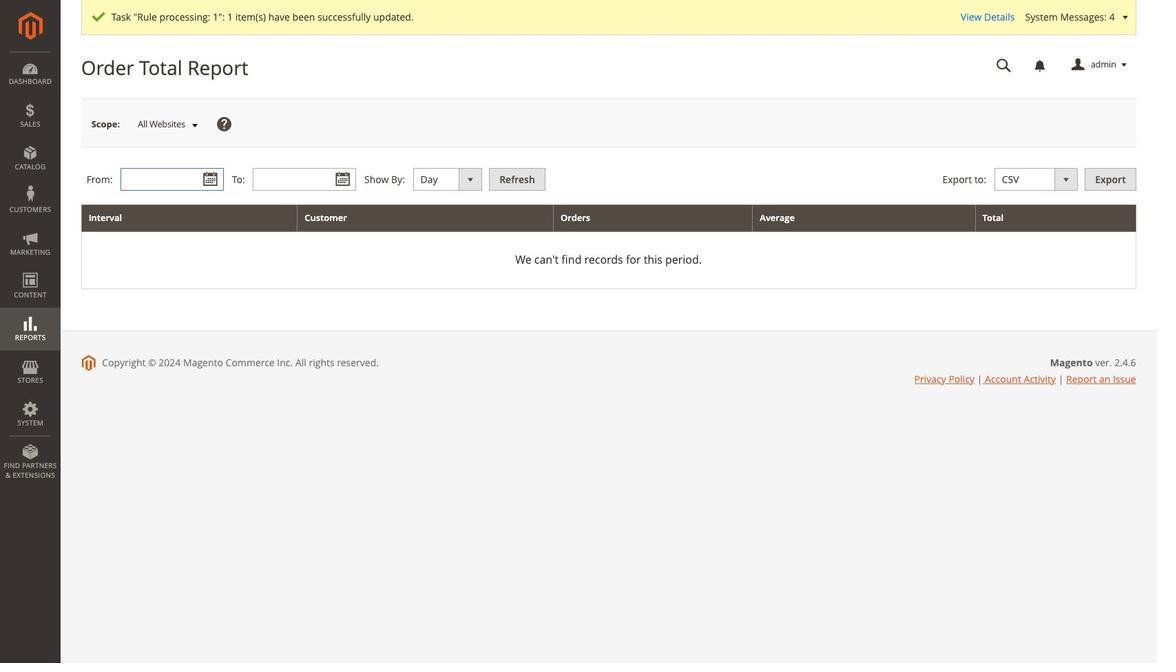 Task type: locate. For each thing, give the bounding box(es) containing it.
None text field
[[987, 53, 1022, 77], [121, 168, 224, 191], [987, 53, 1022, 77], [121, 168, 224, 191]]

magento admin panel image
[[18, 12, 42, 40]]

None text field
[[253, 168, 357, 191]]

menu bar
[[0, 52, 61, 487]]



